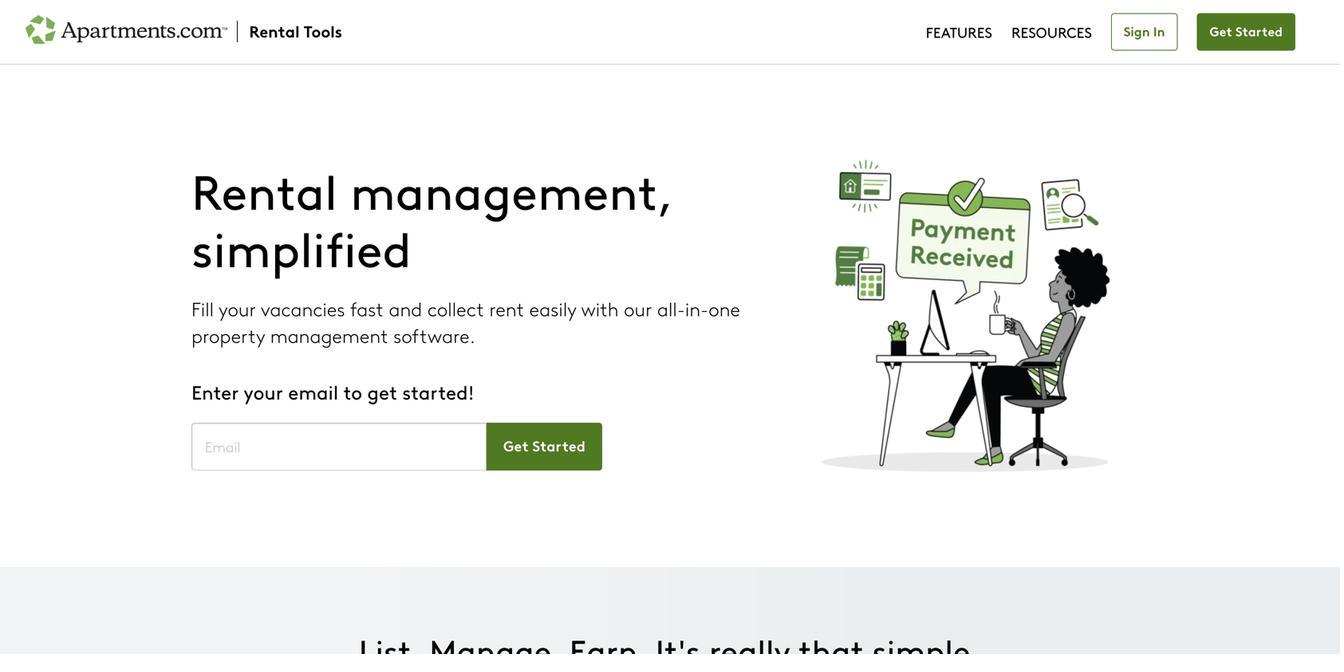 Task type: locate. For each thing, give the bounding box(es) containing it.
home image
[[26, 13, 343, 51]]

management,
[[350, 157, 672, 223]]

menu bar
[[926, 13, 1315, 51]]

in-
[[685, 296, 709, 321]]

your
[[219, 296, 256, 321], [244, 379, 283, 405]]

rental
[[191, 157, 337, 223]]

your inside the fill your vacancies fast and collect rent easily with our all-in-one property management software.
[[219, 296, 256, 321]]

your right enter
[[244, 379, 283, 405]]

fast
[[350, 296, 384, 321]]

enter your email to get started!
[[191, 379, 474, 405]]

features button
[[926, 13, 992, 51]]

fill
[[191, 296, 214, 321]]

enter
[[191, 379, 239, 405]]

your up property
[[219, 296, 256, 321]]

one
[[709, 296, 740, 321]]

resources
[[1011, 22, 1092, 42]]

get started
[[1210, 22, 1283, 40]]

simplified
[[191, 214, 411, 280]]

rental management, simplified
[[191, 157, 672, 280]]

None submit
[[487, 423, 602, 471]]

0 vertical spatial your
[[219, 296, 256, 321]]

software.
[[393, 322, 475, 348]]

sign in
[[1124, 22, 1165, 40]]

vacancies
[[261, 296, 345, 321]]

collect
[[427, 296, 484, 321]]

easily
[[529, 296, 576, 321]]

1 vertical spatial your
[[244, 379, 283, 405]]



Task type: vqa. For each thing, say whether or not it's contained in the screenshot.
FEATURES button
yes



Task type: describe. For each thing, give the bounding box(es) containing it.
management
[[270, 322, 388, 348]]

all-
[[657, 296, 685, 321]]

a relaxed woman holding a cup of coffee after having received a payment online. image
[[798, 153, 1137, 479]]

get started link
[[1197, 13, 1295, 51]]

sign in link
[[1111, 13, 1178, 51]]

fill your vacancies fast and collect rent easily with our all-in-one property management software.
[[191, 296, 740, 348]]

property
[[191, 322, 265, 348]]

sign
[[1124, 22, 1150, 40]]

to
[[343, 379, 362, 405]]

rent
[[489, 296, 524, 321]]

features
[[926, 22, 992, 42]]

Enter your email to get started! email field
[[191, 423, 487, 471]]

in
[[1153, 22, 1165, 40]]

get
[[367, 379, 397, 405]]

your for fill
[[219, 296, 256, 321]]

with
[[581, 296, 619, 321]]

started!
[[402, 379, 474, 405]]

your for enter
[[244, 379, 283, 405]]

menu bar containing features
[[926, 13, 1315, 51]]

and
[[389, 296, 422, 321]]

resources button
[[1011, 13, 1092, 51]]

started
[[1236, 22, 1283, 40]]

our
[[624, 296, 652, 321]]

get
[[1210, 22, 1232, 40]]

email
[[288, 379, 338, 405]]



